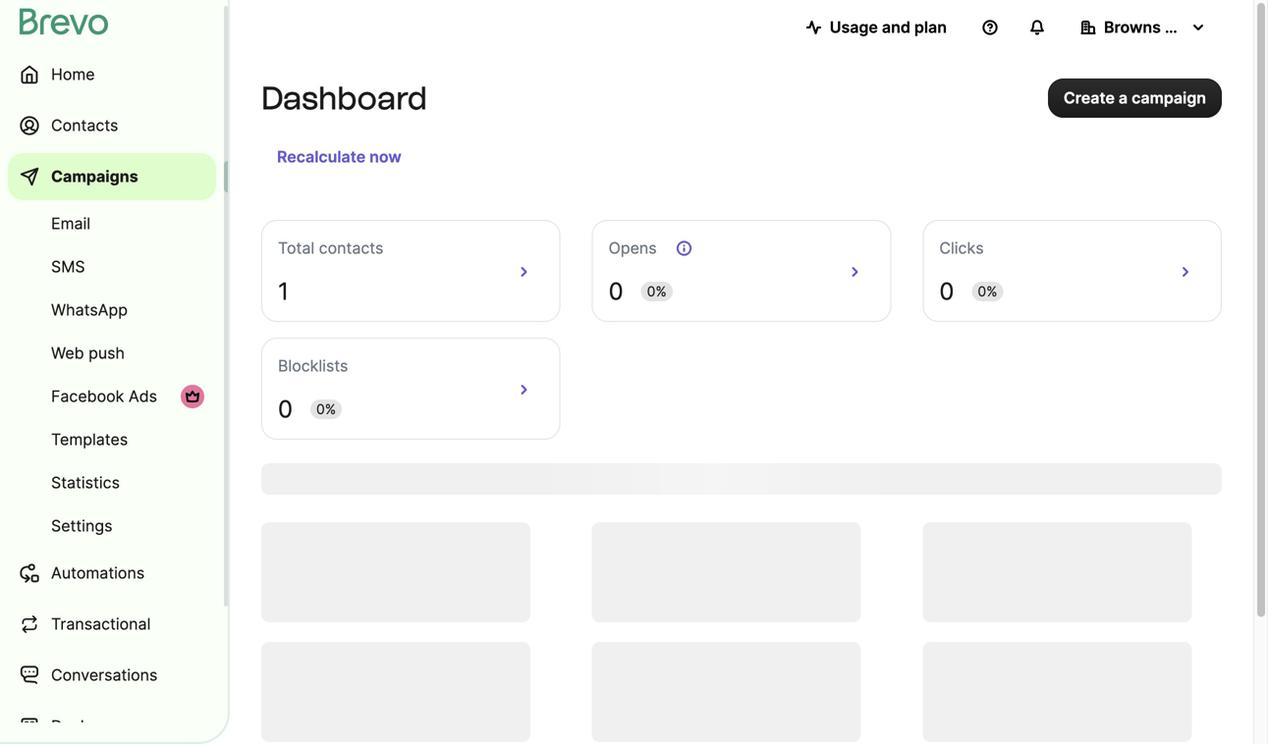 Task type: locate. For each thing, give the bounding box(es) containing it.
0 horizontal spatial 0
[[278, 395, 293, 424]]

0%
[[647, 283, 667, 300], [978, 283, 997, 300], [316, 401, 336, 418]]

1 horizontal spatial 0
[[609, 277, 623, 306]]

facebook ads link
[[8, 377, 216, 416]]

usage
[[830, 18, 878, 37]]

templates link
[[8, 420, 216, 460]]

and
[[882, 18, 911, 37]]

0 down blocklists
[[278, 395, 293, 424]]

enterprise
[[1165, 18, 1244, 37]]

now
[[369, 147, 402, 166]]

settings link
[[8, 507, 216, 546]]

settings
[[51, 517, 112, 536]]

automations
[[51, 564, 145, 583]]

ads
[[129, 387, 157, 406]]

clicks
[[939, 239, 984, 258]]

0 down opens
[[609, 277, 623, 306]]

statistics link
[[8, 464, 216, 503]]

email
[[51, 214, 90, 233]]

0% down opens
[[647, 283, 667, 300]]

1
[[278, 277, 289, 306]]

recalculate
[[277, 147, 366, 166]]

web
[[51, 344, 84, 363]]

campaign
[[1132, 88, 1206, 108]]

2 horizontal spatial 0%
[[978, 283, 997, 300]]

0 down clicks
[[939, 277, 954, 306]]

0% down blocklists
[[316, 401, 336, 418]]

total contacts
[[278, 239, 383, 258]]

0% for clicks
[[978, 283, 997, 300]]

0
[[609, 277, 623, 306], [939, 277, 954, 306], [278, 395, 293, 424]]

1 horizontal spatial 0%
[[647, 283, 667, 300]]

0 for clicks
[[939, 277, 954, 306]]

recalculate now button
[[269, 141, 409, 173]]

deals
[[51, 717, 92, 736]]

transactional
[[51, 615, 151, 634]]

campaigns link
[[8, 153, 216, 200]]

0% down clicks
[[978, 283, 997, 300]]

a
[[1119, 88, 1128, 108]]

contacts
[[319, 239, 383, 258]]

templates
[[51, 430, 128, 449]]

2 horizontal spatial 0
[[939, 277, 954, 306]]

browns
[[1104, 18, 1161, 37]]

0 horizontal spatial 0%
[[316, 401, 336, 418]]

push
[[89, 344, 125, 363]]

transactional link
[[8, 601, 216, 648]]

plan
[[914, 18, 947, 37]]

total
[[278, 239, 315, 258]]

conversations link
[[8, 652, 216, 699]]



Task type: describe. For each thing, give the bounding box(es) containing it.
automations link
[[8, 550, 216, 597]]

web push
[[51, 344, 125, 363]]

conversations
[[51, 666, 158, 685]]

facebook
[[51, 387, 124, 406]]

dashboard
[[261, 79, 427, 117]]

contacts
[[51, 116, 118, 135]]

sms link
[[8, 248, 216, 287]]

sms
[[51, 257, 85, 277]]

browns enterprise
[[1104, 18, 1244, 37]]

browns enterprise button
[[1065, 8, 1244, 47]]

contacts link
[[8, 102, 216, 149]]

home link
[[8, 51, 216, 98]]

left___rvooi image
[[185, 389, 200, 405]]

recalculate now
[[277, 147, 402, 166]]

usage and plan button
[[790, 8, 963, 47]]

facebook ads
[[51, 387, 157, 406]]

0 for blocklists
[[278, 395, 293, 424]]

usage and plan
[[830, 18, 947, 37]]

statistics
[[51, 473, 120, 493]]

create a campaign
[[1064, 88, 1206, 108]]

opens
[[609, 239, 657, 258]]

whatsapp link
[[8, 291, 216, 330]]

campaigns
[[51, 167, 138, 186]]

create a campaign button
[[1048, 79, 1222, 118]]

create
[[1064, 88, 1115, 108]]

email link
[[8, 204, 216, 244]]

home
[[51, 65, 95, 84]]

whatsapp
[[51, 301, 128, 320]]

deals link
[[8, 703, 216, 745]]

blocklists
[[278, 357, 348, 376]]

0% for blocklists
[[316, 401, 336, 418]]

web push link
[[8, 334, 216, 373]]



Task type: vqa. For each thing, say whether or not it's contained in the screenshot.
0 to the left
yes



